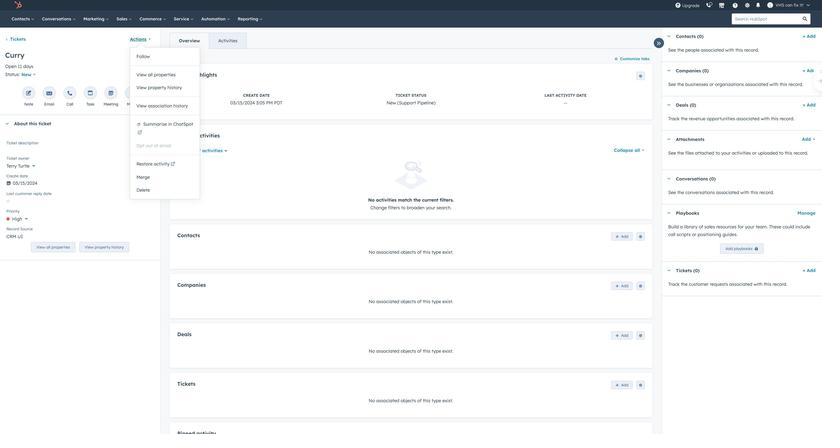 Task type: locate. For each thing, give the bounding box(es) containing it.
5 caret image from the top
[[667, 270, 671, 272]]

email image
[[46, 91, 52, 96]]

navigation
[[170, 33, 247, 49]]

meeting image
[[108, 91, 114, 96]]

caret image
[[5, 123, 9, 125], [667, 178, 671, 180], [667, 213, 671, 214]]

1 caret image from the top
[[667, 36, 671, 37]]

link opens in a new window image
[[138, 129, 142, 137], [138, 131, 142, 135], [171, 161, 175, 169], [171, 162, 175, 167]]

menu
[[672, 0, 815, 10]]

marketplaces image
[[719, 3, 725, 9]]

None text field
[[6, 140, 154, 152]]

alert
[[177, 161, 645, 212]]

caret image
[[667, 36, 671, 37], [667, 70, 671, 71], [667, 104, 671, 106], [667, 139, 671, 140], [667, 270, 671, 272]]

2 vertical spatial caret image
[[667, 213, 671, 214]]

MM/DD/YYYY text field
[[6, 177, 154, 188]]

more image
[[129, 91, 134, 96]]

1 vertical spatial caret image
[[667, 178, 671, 180]]



Task type: describe. For each thing, give the bounding box(es) containing it.
Search HubSpot search field
[[732, 13, 800, 24]]

note image
[[26, 91, 32, 96]]

jacob simon image
[[768, 2, 774, 8]]

call image
[[67, 91, 73, 96]]

2 caret image from the top
[[667, 70, 671, 71]]

4 caret image from the top
[[667, 139, 671, 140]]

3 caret image from the top
[[667, 104, 671, 106]]

-- text field
[[6, 195, 154, 205]]

task image
[[88, 91, 93, 96]]

0 vertical spatial caret image
[[5, 123, 9, 125]]



Task type: vqa. For each thing, say whether or not it's contained in the screenshot.
caret icon
yes



